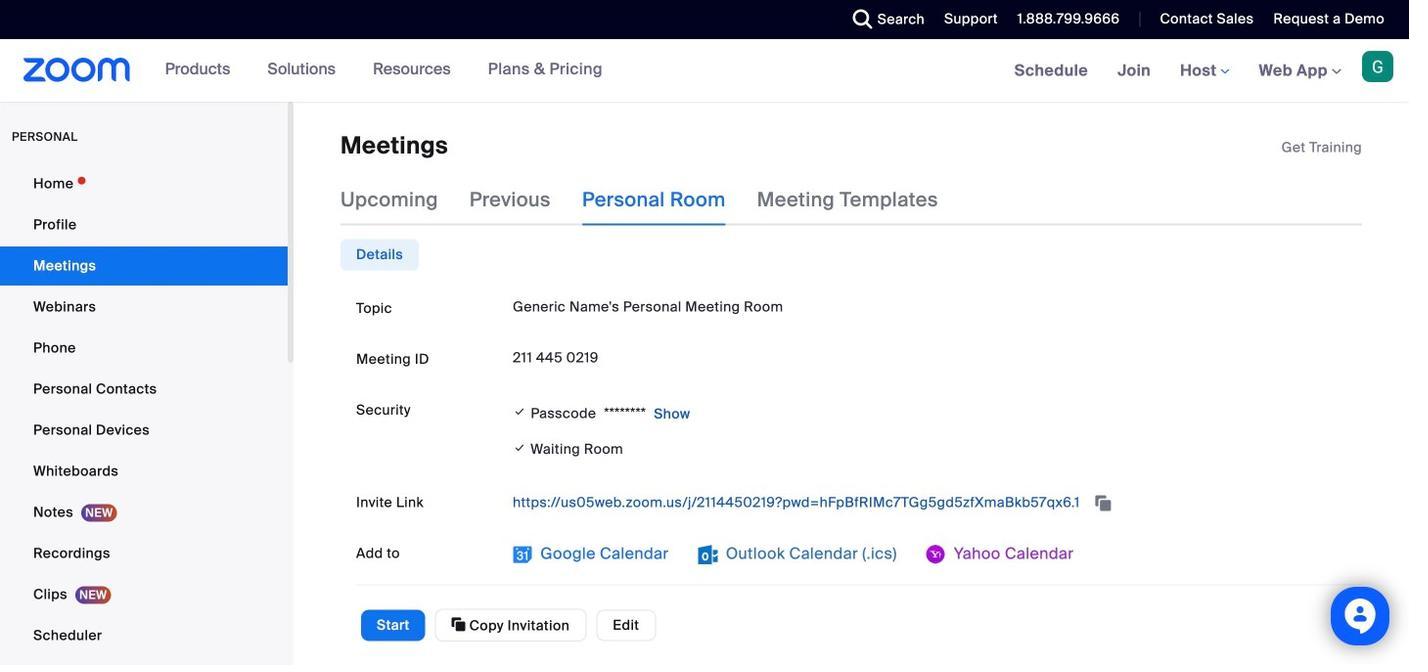 Task type: describe. For each thing, give the bounding box(es) containing it.
zoom logo image
[[23, 58, 131, 82]]

checked image
[[513, 438, 527, 458]]

checked image
[[513, 402, 527, 422]]

0 vertical spatial application
[[1282, 138, 1363, 158]]

add to yahoo calendar image
[[927, 545, 946, 565]]

product information navigation
[[150, 39, 618, 102]]



Task type: vqa. For each thing, say whether or not it's contained in the screenshot.
the topmost checked icon
yes



Task type: locate. For each thing, give the bounding box(es) containing it.
add to google calendar image
[[513, 545, 532, 565]]

copy image
[[452, 616, 466, 634]]

tab list
[[341, 239, 419, 271]]

add to outlook calendar (.ics) image
[[698, 545, 718, 565]]

profile picture image
[[1363, 51, 1394, 82]]

personal menu menu
[[0, 164, 288, 666]]

1 vertical spatial application
[[513, 487, 1347, 519]]

application
[[1282, 138, 1363, 158], [513, 487, 1347, 519]]

banner
[[0, 39, 1410, 103]]

tabs of meeting tab list
[[341, 175, 970, 226]]

tab
[[341, 239, 419, 271]]

meetings navigation
[[1000, 39, 1410, 103]]



